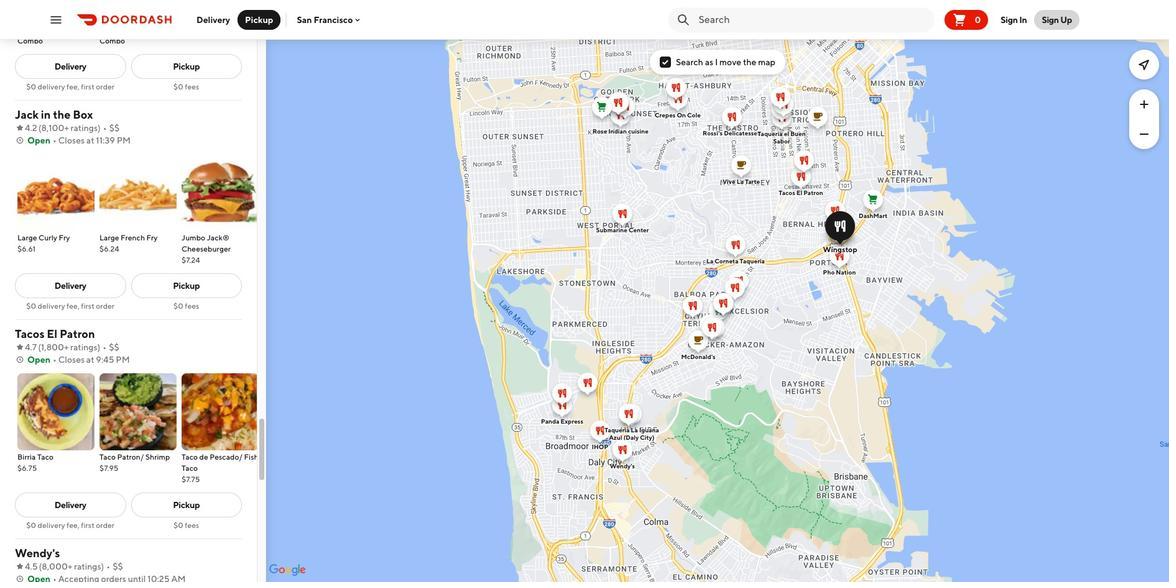 Task type: describe. For each thing, give the bounding box(es) containing it.
first for tacos el patron
[[81, 521, 94, 531]]

• $$ for the
[[103, 123, 120, 133]]

2 vertical spatial )
[[101, 562, 104, 572]]

shrimp
[[146, 453, 170, 462]]

jumbo jack® cheeseburger image
[[182, 154, 259, 231]]

jack in the box
[[15, 108, 93, 121]]

delivery for delivery button
[[197, 15, 230, 25]]

at for jack in the box
[[86, 136, 94, 146]]

taco de pescado/ fish taco $7.75
[[182, 453, 259, 485]]

0 button
[[945, 10, 989, 30]]

order for jack in the box
[[96, 302, 115, 311]]

large for large french fry $6.24
[[100, 233, 119, 243]]

9:45
[[96, 355, 114, 365]]

birria taco $6.75
[[17, 453, 54, 473]]

10
[[39, 25, 47, 34]]

• for tacos el patron
[[103, 343, 106, 353]]

11:39
[[96, 136, 115, 146]]

( 1,800+ ratings )
[[38, 343, 100, 353]]

pickup link for tacos el patron
[[131, 493, 242, 518]]

map region
[[108, 3, 1170, 583]]

pm for jack in the box
[[117, 136, 131, 146]]

( for tacos
[[38, 343, 41, 353]]

$6.24
[[100, 245, 119, 254]]

san
[[297, 15, 312, 25]]

average rating of 4.2 out of 5 element
[[15, 122, 37, 134]]

search as i move the map
[[676, 57, 776, 67]]

$6.75
[[17, 464, 37, 473]]

delivery link for the
[[15, 274, 126, 299]]

san francisco
[[297, 15, 353, 25]]

2 vertical spatial (
[[39, 562, 42, 572]]

taco up $7.75
[[182, 464, 198, 473]]

zoom in image
[[1137, 97, 1152, 112]]

delivery for in
[[38, 302, 65, 311]]

french
[[121, 233, 145, 243]]

sign for sign in
[[1001, 15, 1018, 25]]

delivery button
[[189, 10, 238, 30]]

0
[[975, 15, 981, 25]]

( 8,100+ ratings )
[[38, 123, 101, 133]]

1 order from the top
[[96, 82, 115, 91]]

delivery for patron's delivery link
[[55, 501, 86, 511]]

large 10 pc wing combo button
[[17, 0, 95, 47]]

i
[[715, 57, 718, 67]]

open • closes at 9:45 pm
[[27, 355, 130, 365]]

up
[[1061, 15, 1073, 25]]

move
[[720, 57, 742, 67]]

de
[[199, 453, 208, 462]]

wing
[[58, 25, 77, 34]]

chicken sandwich combo
[[100, 25, 163, 45]]

in
[[1020, 15, 1027, 25]]

fees for tacos el patron
[[185, 521, 199, 531]]

open for tacos
[[27, 355, 50, 365]]

taco patron/ shrimp $7.95
[[100, 453, 170, 473]]

jack
[[15, 108, 39, 121]]

large french fry image
[[100, 154, 177, 231]]

delivery for el
[[38, 521, 65, 531]]

sign in
[[1001, 15, 1027, 25]]

$7.95
[[100, 464, 119, 473]]

0 horizontal spatial the
[[53, 108, 71, 121]]

8,100+
[[41, 123, 69, 133]]

francisco
[[314, 15, 353, 25]]

• for jack in the box
[[103, 123, 107, 133]]

taco inside birria taco $6.75
[[37, 453, 54, 462]]

map
[[759, 57, 776, 67]]

fee, for patron
[[67, 521, 80, 531]]

pc
[[48, 25, 57, 34]]

$$ for the
[[109, 123, 120, 133]]

as
[[705, 57, 714, 67]]

taco de pescado/ fish taco image
[[182, 374, 259, 451]]

$0 fees for tacos el patron
[[174, 521, 199, 531]]

large 10 pc wing combo
[[17, 25, 77, 45]]

jumbo
[[182, 233, 205, 243]]

$7.24
[[182, 256, 200, 265]]

fish
[[244, 453, 259, 462]]

recenter the map image
[[1137, 57, 1152, 72]]

large french fry $6.24
[[100, 233, 158, 254]]

pickup for pickup button
[[245, 15, 273, 25]]

chicken
[[100, 25, 128, 34]]

in
[[41, 108, 51, 121]]

delivery for third delivery link from the bottom
[[55, 62, 86, 72]]

birria
[[17, 453, 36, 462]]

search
[[676, 57, 704, 67]]

) for the
[[98, 123, 101, 133]]

pm for tacos el patron
[[116, 355, 130, 365]]

• down the 1,800+
[[53, 355, 57, 365]]

pickup for pickup link associated with tacos el patron
[[173, 501, 200, 511]]

• down 8,100+
[[53, 136, 57, 146]]

4.5
[[25, 562, 38, 572]]

delivery link for patron
[[15, 493, 126, 518]]

2 vertical spatial ratings
[[74, 562, 101, 572]]

• $$ for patron
[[103, 343, 119, 353]]

curly
[[39, 233, 57, 243]]

pickup link for jack in the box
[[131, 274, 242, 299]]

closes for patron
[[58, 355, 85, 365]]

fees for jack in the box
[[185, 302, 199, 311]]



Task type: vqa. For each thing, say whether or not it's contained in the screenshot.
$6.61 on the left of the page
yes



Task type: locate. For each thing, give the bounding box(es) containing it.
large for large curly fry $6.61
[[17, 233, 37, 243]]

rose
[[593, 127, 607, 135], [593, 127, 607, 135]]

0 vertical spatial pickup link
[[131, 54, 242, 79]]

pickup link down delivery button
[[131, 54, 242, 79]]

1 vertical spatial $$
[[109, 343, 119, 353]]

large
[[17, 25, 37, 34], [17, 233, 37, 243], [100, 233, 119, 243]]

• up 9:45
[[103, 343, 106, 353]]

delivery link down wing on the top left of the page
[[15, 54, 126, 79]]

1 fees from the top
[[185, 82, 199, 91]]

delivery down wing on the top left of the page
[[55, 62, 86, 72]]

$0 delivery fee, first order for the
[[26, 302, 115, 311]]

large left 10
[[17, 25, 37, 34]]

tacos el patron
[[779, 189, 824, 196], [779, 189, 824, 196], [15, 328, 95, 341]]

open • closes at 11:39 pm
[[27, 136, 131, 146]]

1 delivery from the top
[[38, 82, 65, 91]]

sign up link
[[1035, 10, 1080, 30]]

sign left in
[[1001, 15, 1018, 25]]

1 pickup link from the top
[[131, 54, 242, 79]]

ratings up open • closes at 9:45 pm
[[70, 343, 97, 353]]

$$ up 11:39
[[109, 123, 120, 133]]

0 vertical spatial pm
[[117, 136, 131, 146]]

2 delivery link from the top
[[15, 274, 126, 299]]

delivery inside button
[[197, 15, 230, 25]]

$0 delivery fee, first order for patron
[[26, 521, 115, 531]]

1 fee, from the top
[[67, 82, 80, 91]]

fry for large curly fry $6.61
[[59, 233, 70, 243]]

order for tacos el patron
[[96, 521, 115, 531]]

large up $6.24
[[100, 233, 119, 243]]

1 horizontal spatial fry
[[147, 233, 158, 243]]

$6.61
[[17, 245, 36, 254]]

large up $6.61
[[17, 233, 37, 243]]

3 fees from the top
[[185, 521, 199, 531]]

3 first from the top
[[81, 521, 94, 531]]

large for large 10 pc wing combo
[[17, 25, 37, 34]]

1 vertical spatial the
[[53, 108, 71, 121]]

$7.75
[[182, 475, 200, 485]]

ratings for patron
[[70, 343, 97, 353]]

2 vertical spatial • $$
[[107, 562, 123, 572]]

sign up
[[1042, 15, 1073, 25]]

2 combo from the left
[[100, 36, 125, 45]]

wingstop
[[823, 245, 858, 254], [823, 245, 858, 254]]

chicken sandwich combo button
[[100, 0, 177, 47]]

• for wendy's
[[107, 562, 110, 572]]

closes down ( 8,100+ ratings )
[[58, 136, 85, 146]]

pho
[[824, 268, 835, 276], [824, 268, 835, 276]]

1 vertical spatial order
[[96, 302, 115, 311]]

open down 4.7
[[27, 355, 50, 365]]

pm
[[117, 136, 131, 146], [116, 355, 130, 365]]

1 vertical spatial open
[[27, 355, 50, 365]]

vive la tarte
[[723, 178, 760, 185], [723, 178, 760, 185]]

at left 9:45
[[86, 355, 94, 365]]

0 vertical spatial open
[[27, 136, 50, 146]]

3 order from the top
[[96, 521, 115, 531]]

pickup inside button
[[245, 15, 273, 25]]

1 horizontal spatial sign
[[1042, 15, 1059, 25]]

( for jack
[[38, 123, 41, 133]]

2 vertical spatial pickup link
[[131, 493, 242, 518]]

3 $0 fees from the top
[[174, 521, 199, 531]]

delivery left pickup button
[[197, 15, 230, 25]]

pickup link down $7.75
[[131, 493, 242, 518]]

taqueria
[[758, 130, 783, 137], [758, 130, 783, 137], [740, 257, 765, 265], [740, 257, 765, 265], [605, 427, 630, 434], [605, 427, 630, 434]]

ratings right 8,000+
[[74, 562, 101, 572]]

zoom out image
[[1137, 127, 1152, 142]]

pickup link down $7.24
[[131, 274, 242, 299]]

$$ for patron
[[109, 343, 119, 353]]

san francisco button
[[297, 15, 363, 25]]

first
[[81, 82, 94, 91], [81, 302, 94, 311], [81, 521, 94, 531]]

pho nation
[[824, 268, 856, 276], [824, 268, 856, 276]]

first for jack in the box
[[81, 302, 94, 311]]

2 fee, from the top
[[67, 302, 80, 311]]

at
[[86, 136, 94, 146], [86, 355, 94, 365]]

1 vertical spatial ratings
[[70, 343, 97, 353]]

2 open from the top
[[27, 355, 50, 365]]

1 at from the top
[[86, 136, 94, 146]]

1 vertical spatial • $$
[[103, 343, 119, 353]]

0 vertical spatial at
[[86, 136, 94, 146]]

) up 9:45
[[97, 343, 100, 353]]

1 vertical spatial pickup link
[[131, 274, 242, 299]]

delivery link
[[15, 54, 126, 79], [15, 274, 126, 299], [15, 493, 126, 518]]

) up 11:39
[[98, 123, 101, 133]]

sandwich
[[130, 25, 163, 34]]

ihop
[[592, 443, 609, 451], [592, 443, 609, 451]]

3 $0 delivery fee, first order from the top
[[26, 521, 115, 531]]

1 $0 fees from the top
[[174, 82, 199, 91]]

1 open from the top
[[27, 136, 50, 146]]

jack®
[[207, 233, 230, 243]]

closes for the
[[58, 136, 85, 146]]

$0 delivery fee, first order up ( 8,000+ ratings )
[[26, 521, 115, 531]]

$0 delivery fee, first order up ( 1,800+ ratings )
[[26, 302, 115, 311]]

$0 fees for jack in the box
[[174, 302, 199, 311]]

ratings down box
[[71, 123, 98, 133]]

taqueria el buen sabor
[[758, 130, 806, 145], [758, 130, 806, 145]]

2 vertical spatial fee,
[[67, 521, 80, 531]]

• $$ up 11:39
[[103, 123, 120, 133]]

open
[[27, 136, 50, 146], [27, 355, 50, 365]]

1 vertical spatial fee,
[[67, 302, 80, 311]]

4.2
[[25, 123, 37, 133]]

fee, up box
[[67, 82, 80, 91]]

$0 delivery fee, first order up box
[[26, 82, 115, 91]]

0 vertical spatial order
[[96, 82, 115, 91]]

0 horizontal spatial sign
[[1001, 15, 1018, 25]]

1 first from the top
[[81, 82, 94, 91]]

large inside large french fry $6.24
[[100, 233, 119, 243]]

delivery
[[38, 82, 65, 91], [38, 302, 65, 311], [38, 521, 65, 531]]

corneta
[[715, 257, 739, 265], [715, 257, 739, 265]]

pickup left san
[[245, 15, 273, 25]]

order
[[96, 82, 115, 91], [96, 302, 115, 311], [96, 521, 115, 531]]

$$ up 9:45
[[109, 343, 119, 353]]

nation
[[836, 268, 856, 276], [836, 268, 856, 276]]

fry inside large french fry $6.24
[[147, 233, 158, 243]]

1 closes from the top
[[58, 136, 85, 146]]

fee, up ( 1,800+ ratings )
[[67, 302, 80, 311]]

fry inside large curly fry $6.61
[[59, 233, 70, 243]]

1 vertical spatial pm
[[116, 355, 130, 365]]

average rating of 4.5 out of 5 element
[[15, 561, 38, 574]]

ratings for the
[[71, 123, 98, 133]]

delivery up ( 8,000+ ratings )
[[55, 501, 86, 511]]

closes down ( 1,800+ ratings )
[[58, 355, 85, 365]]

fees
[[185, 82, 199, 91], [185, 302, 199, 311], [185, 521, 199, 531]]

0 vertical spatial fee,
[[67, 82, 80, 91]]

fry right curly
[[59, 233, 70, 243]]

first up ( 1,800+ ratings )
[[81, 302, 94, 311]]

at left 11:39
[[86, 136, 94, 146]]

) right 8,000+
[[101, 562, 104, 572]]

2 vertical spatial delivery
[[38, 521, 65, 531]]

2 delivery from the top
[[38, 302, 65, 311]]

0 vertical spatial (
[[38, 123, 41, 133]]

( right 4.7
[[38, 343, 41, 353]]

order up 9:45
[[96, 302, 115, 311]]

1 $0 delivery fee, first order from the top
[[26, 82, 115, 91]]

fry right french
[[147, 233, 158, 243]]

el
[[784, 130, 790, 137], [784, 130, 790, 137]]

2 fry from the left
[[147, 233, 158, 243]]

pickup for pickup link corresponding to jack in the box
[[173, 281, 200, 291]]

0 vertical spatial )
[[98, 123, 101, 133]]

sabor
[[774, 137, 791, 145], [774, 137, 791, 145]]

3 delivery from the top
[[38, 521, 65, 531]]

1 vertical spatial at
[[86, 355, 94, 365]]

taco
[[37, 453, 54, 462], [100, 453, 116, 462], [182, 453, 198, 462], [182, 464, 198, 473]]

order up ( 8,000+ ratings )
[[96, 521, 115, 531]]

4.7
[[25, 343, 37, 353]]

2 closes from the top
[[58, 355, 85, 365]]

0 vertical spatial delivery
[[38, 82, 65, 91]]

2 pickup link from the top
[[131, 274, 242, 299]]

2 sign from the left
[[1042, 15, 1059, 25]]

birria taco image
[[17, 374, 95, 451]]

1 vertical spatial closes
[[58, 355, 85, 365]]

0 vertical spatial the
[[744, 57, 757, 67]]

1 vertical spatial first
[[81, 302, 94, 311]]

• right ( 8,000+ ratings )
[[107, 562, 110, 572]]

pickup down delivery button
[[173, 62, 200, 72]]

1 fry from the left
[[59, 233, 70, 243]]

taco up $7.95 on the left bottom of page
[[100, 453, 116, 462]]

sign left up
[[1042, 15, 1059, 25]]

0 horizontal spatial fry
[[59, 233, 70, 243]]

3 delivery link from the top
[[15, 493, 126, 518]]

2 vertical spatial order
[[96, 521, 115, 531]]

delivery up 8,000+
[[38, 521, 65, 531]]

delicatessen
[[724, 129, 762, 137], [724, 129, 762, 137]]

delivery link down $7.95 on the left bottom of page
[[15, 493, 126, 518]]

$$ right ( 8,000+ ratings )
[[113, 562, 123, 572]]

3 fee, from the top
[[67, 521, 80, 531]]

delivery for delivery link for the
[[55, 281, 86, 291]]

0 horizontal spatial combo
[[17, 36, 43, 45]]

sign in link
[[994, 7, 1035, 32]]

$0 delivery fee, first order
[[26, 82, 115, 91], [26, 302, 115, 311], [26, 521, 115, 531]]

dashmart
[[859, 212, 888, 219], [859, 212, 888, 219]]

delivery up jack in the box at the top left of the page
[[38, 82, 65, 91]]

delivery up the 1,800+
[[38, 302, 65, 311]]

combo down chicken
[[100, 36, 125, 45]]

1 vertical spatial $0 fees
[[174, 302, 199, 311]]

2 order from the top
[[96, 302, 115, 311]]

fee, up ( 8,000+ ratings )
[[67, 521, 80, 531]]

the up 8,100+
[[53, 108, 71, 121]]

0 vertical spatial $0 fees
[[174, 82, 199, 91]]

1 vertical spatial $0 delivery fee, first order
[[26, 302, 115, 311]]

delivery link down large curly fry $6.61
[[15, 274, 126, 299]]

fee,
[[67, 82, 80, 91], [67, 302, 80, 311], [67, 521, 80, 531]]

sign for sign up
[[1042, 15, 1059, 25]]

Search as I move the map checkbox
[[660, 57, 671, 68]]

2 $0 fees from the top
[[174, 302, 199, 311]]

0 vertical spatial ratings
[[71, 123, 98, 133]]

(
[[38, 123, 41, 133], [38, 343, 41, 353], [39, 562, 42, 572]]

order up 11:39
[[96, 82, 115, 91]]

delivery down large curly fry $6.61
[[55, 281, 86, 291]]

pickup for first pickup link from the top
[[173, 62, 200, 72]]

large curly fry $6.61
[[17, 233, 70, 254]]

indian
[[609, 127, 627, 135], [609, 127, 627, 135]]

2 fees from the top
[[185, 302, 199, 311]]

vive
[[723, 178, 736, 185], [723, 178, 736, 185]]

2 vertical spatial $0 delivery fee, first order
[[26, 521, 115, 531]]

center
[[629, 226, 649, 234], [629, 226, 649, 234]]

tarte
[[745, 178, 760, 185], [745, 178, 760, 185]]

fry
[[59, 233, 70, 243], [147, 233, 158, 243]]

Store search: begin typing to search for stores available on DoorDash text field
[[699, 13, 930, 26]]

1 vertical spatial (
[[38, 343, 41, 353]]

panda
[[541, 418, 560, 425], [541, 418, 560, 425]]

mcdonald's
[[682, 353, 716, 361], [682, 353, 716, 361]]

2 vertical spatial fees
[[185, 521, 199, 531]]

crepes
[[655, 111, 676, 119], [655, 111, 676, 119]]

3 pickup link from the top
[[131, 493, 242, 518]]

la corneta taqueria
[[707, 257, 765, 265], [707, 257, 765, 265]]

open menu image
[[49, 12, 63, 27]]

1 horizontal spatial the
[[744, 57, 757, 67]]

large inside large 10 pc wing combo
[[17, 25, 37, 34]]

fee, for the
[[67, 302, 80, 311]]

wendy's
[[610, 463, 635, 470], [610, 463, 635, 470], [15, 548, 60, 561]]

2 vertical spatial $0 fees
[[174, 521, 199, 531]]

0 vertical spatial $0 delivery fee, first order
[[26, 82, 115, 91]]

2 vertical spatial first
[[81, 521, 94, 531]]

el
[[797, 189, 803, 196], [797, 189, 803, 196], [47, 328, 57, 341]]

1 vertical spatial fees
[[185, 302, 199, 311]]

submarine
[[596, 226, 628, 234], [596, 226, 628, 234]]

tacos
[[779, 189, 796, 196], [779, 189, 796, 196], [15, 328, 45, 341]]

•
[[103, 123, 107, 133], [53, 136, 57, 146], [103, 343, 106, 353], [53, 355, 57, 365], [107, 562, 110, 572]]

• $$ right ( 8,000+ ratings )
[[107, 562, 123, 572]]

$0
[[26, 82, 36, 91], [174, 82, 183, 91], [26, 302, 36, 311], [174, 302, 183, 311], [26, 521, 36, 531], [174, 521, 183, 531]]

taco inside the taco patron/ shrimp $7.95
[[100, 453, 116, 462]]

2 $0 delivery fee, first order from the top
[[26, 302, 115, 311]]

pickup down $7.75
[[173, 501, 200, 511]]

open for jack
[[27, 136, 50, 146]]

large curly fry image
[[17, 154, 95, 231]]

powered by google image
[[269, 565, 306, 577]]

pm right 9:45
[[116, 355, 130, 365]]

taco left de
[[182, 453, 198, 462]]

0 vertical spatial • $$
[[103, 123, 120, 133]]

(daly
[[624, 434, 639, 441], [624, 434, 639, 441]]

express
[[561, 418, 584, 425], [561, 418, 584, 425]]

average rating of 4.7 out of 5 element
[[15, 342, 37, 354]]

jumbo jack® cheeseburger $7.24
[[182, 233, 231, 265]]

8,000+
[[42, 562, 72, 572]]

open down 4.2
[[27, 136, 50, 146]]

cole
[[688, 111, 701, 119], [688, 111, 701, 119]]

combo down 10
[[17, 36, 43, 45]]

iguana
[[640, 427, 659, 434], [640, 427, 659, 434]]

cheeseburger
[[182, 245, 231, 254]]

the left map
[[744, 57, 757, 67]]

1 vertical spatial )
[[97, 343, 100, 353]]

pickup down $7.24
[[173, 281, 200, 291]]

combo inside chicken sandwich combo
[[100, 36, 125, 45]]

0 vertical spatial delivery link
[[15, 54, 126, 79]]

1 vertical spatial delivery
[[38, 302, 65, 311]]

0 vertical spatial first
[[81, 82, 94, 91]]

1 sign from the left
[[1001, 15, 1018, 25]]

large inside large curly fry $6.61
[[17, 233, 37, 243]]

1 delivery link from the top
[[15, 54, 126, 79]]

at for tacos el patron
[[86, 355, 94, 365]]

pm right 11:39
[[117, 136, 131, 146]]

fry for large french fry $6.24
[[147, 233, 158, 243]]

0 vertical spatial fees
[[185, 82, 199, 91]]

rossi's delicatessen
[[703, 129, 762, 137], [703, 129, 762, 137]]

( right 4.2
[[38, 123, 41, 133]]

on
[[677, 111, 686, 119], [677, 111, 686, 119]]

first up box
[[81, 82, 94, 91]]

1 horizontal spatial combo
[[100, 36, 125, 45]]

taco right birria
[[37, 453, 54, 462]]

• up 11:39
[[103, 123, 107, 133]]

) for patron
[[97, 343, 100, 353]]

patron/
[[117, 453, 144, 462]]

0 vertical spatial $$
[[109, 123, 120, 133]]

pescado/
[[210, 453, 243, 462]]

combo inside large 10 pc wing combo
[[17, 36, 43, 45]]

• $$ up 9:45
[[103, 343, 119, 353]]

first up ( 8,000+ ratings )
[[81, 521, 94, 531]]

( right 4.5
[[39, 562, 42, 572]]

2 at from the top
[[86, 355, 94, 365]]

sign inside "link"
[[1042, 15, 1059, 25]]

2 vertical spatial $$
[[113, 562, 123, 572]]

buen
[[791, 130, 806, 137], [791, 130, 806, 137]]

2 vertical spatial delivery link
[[15, 493, 126, 518]]

( 8,000+ ratings )
[[39, 562, 104, 572]]

city)
[[640, 434, 655, 441], [640, 434, 655, 441]]

pickup button
[[238, 10, 281, 30]]

combo
[[17, 36, 43, 45], [100, 36, 125, 45]]

1 combo from the left
[[17, 36, 43, 45]]

1,800+
[[41, 343, 69, 353]]

box
[[73, 108, 93, 121]]

taco patron/ shrimp image
[[100, 374, 177, 451]]

0 vertical spatial closes
[[58, 136, 85, 146]]

2 first from the top
[[81, 302, 94, 311]]

1 vertical spatial delivery link
[[15, 274, 126, 299]]



